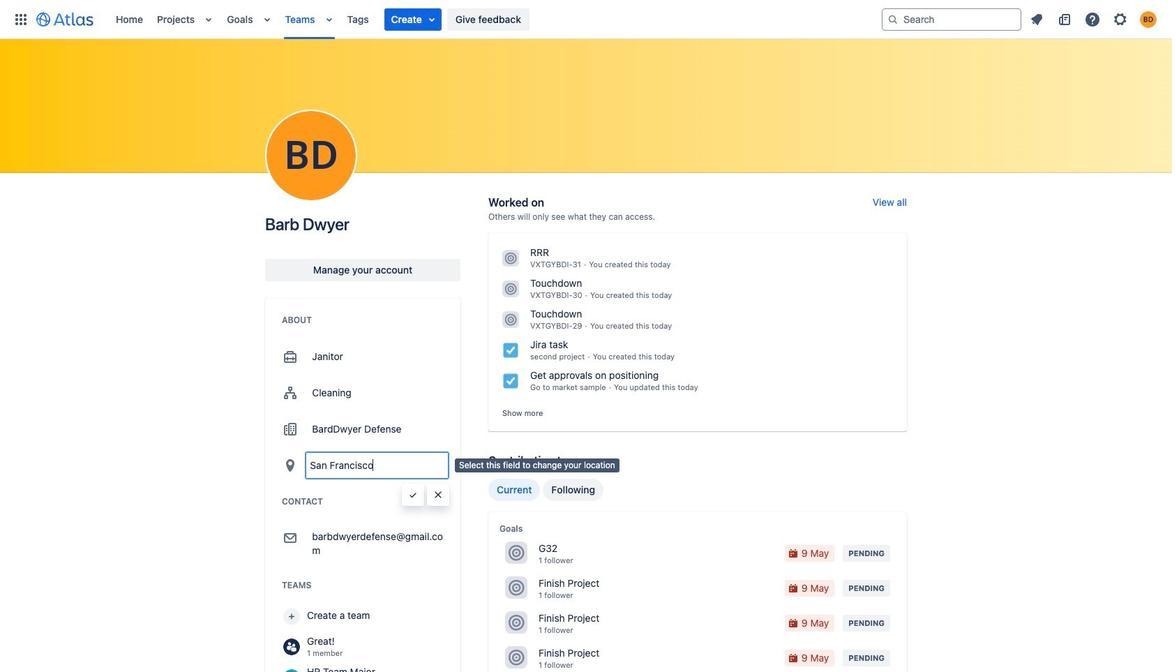 Task type: locate. For each thing, give the bounding box(es) containing it.
group
[[489, 479, 604, 501]]

tooltip
[[455, 459, 620, 473]]

list item inside list
[[384, 8, 442, 30]]

list item
[[384, 8, 442, 30]]

settings image
[[1113, 11, 1130, 28]]

profile image actions image
[[303, 147, 320, 164]]

None search field
[[882, 8, 1022, 30]]

account image
[[1141, 11, 1157, 28]]

Search field
[[882, 8, 1022, 30]]

search image
[[888, 14, 899, 25]]

banner
[[0, 0, 1173, 39]]

list
[[109, 0, 882, 39], [1025, 8, 1164, 30]]

top element
[[8, 0, 882, 39]]

help image
[[1085, 11, 1102, 28]]



Task type: describe. For each thing, give the bounding box(es) containing it.
1 horizontal spatial list
[[1025, 8, 1164, 30]]

switch to... image
[[13, 11, 29, 28]]

notifications image
[[1029, 11, 1046, 28]]

Your location field
[[306, 453, 449, 478]]

0 horizontal spatial list
[[109, 0, 882, 39]]



Task type: vqa. For each thing, say whether or not it's contained in the screenshot.
the Add a follower icon
no



